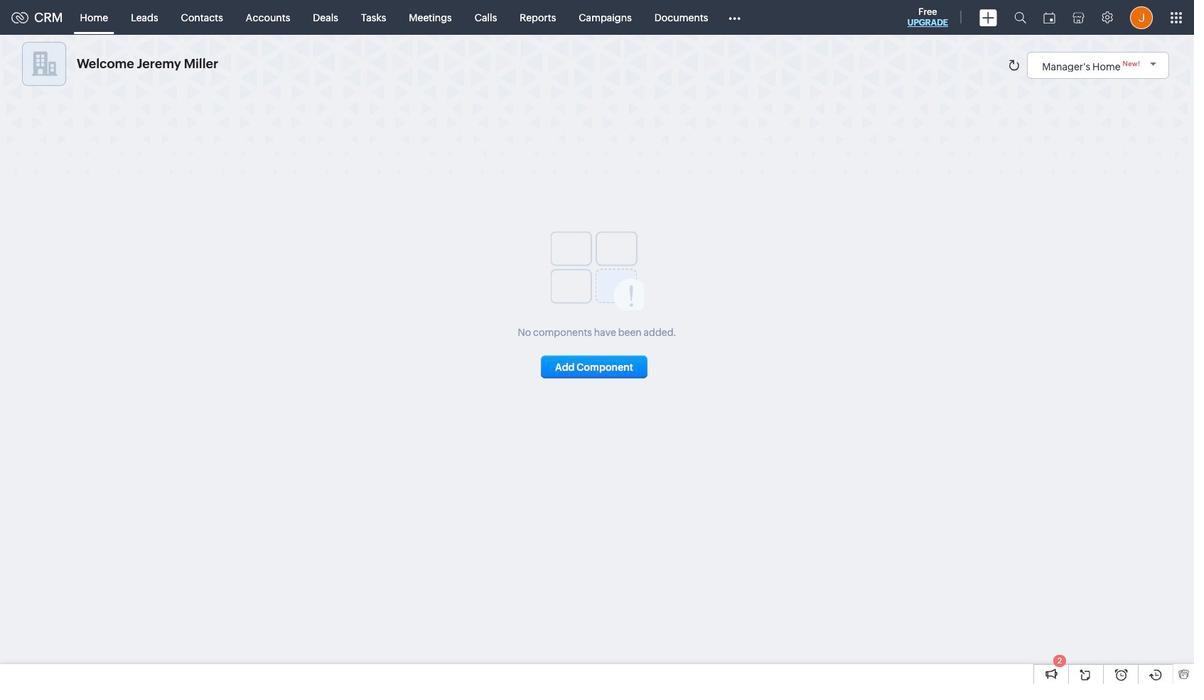 Task type: describe. For each thing, give the bounding box(es) containing it.
calendar image
[[1044, 12, 1056, 23]]

profile image
[[1131, 6, 1153, 29]]



Task type: vqa. For each thing, say whether or not it's contained in the screenshot.
Other Modules field
yes



Task type: locate. For each thing, give the bounding box(es) containing it.
search image
[[1015, 11, 1027, 23]]

create menu image
[[980, 9, 998, 26]]

search element
[[1006, 0, 1035, 35]]

create menu element
[[971, 0, 1006, 34]]

logo image
[[11, 12, 28, 23]]

profile element
[[1122, 0, 1162, 34]]

Other Modules field
[[720, 6, 750, 29]]



